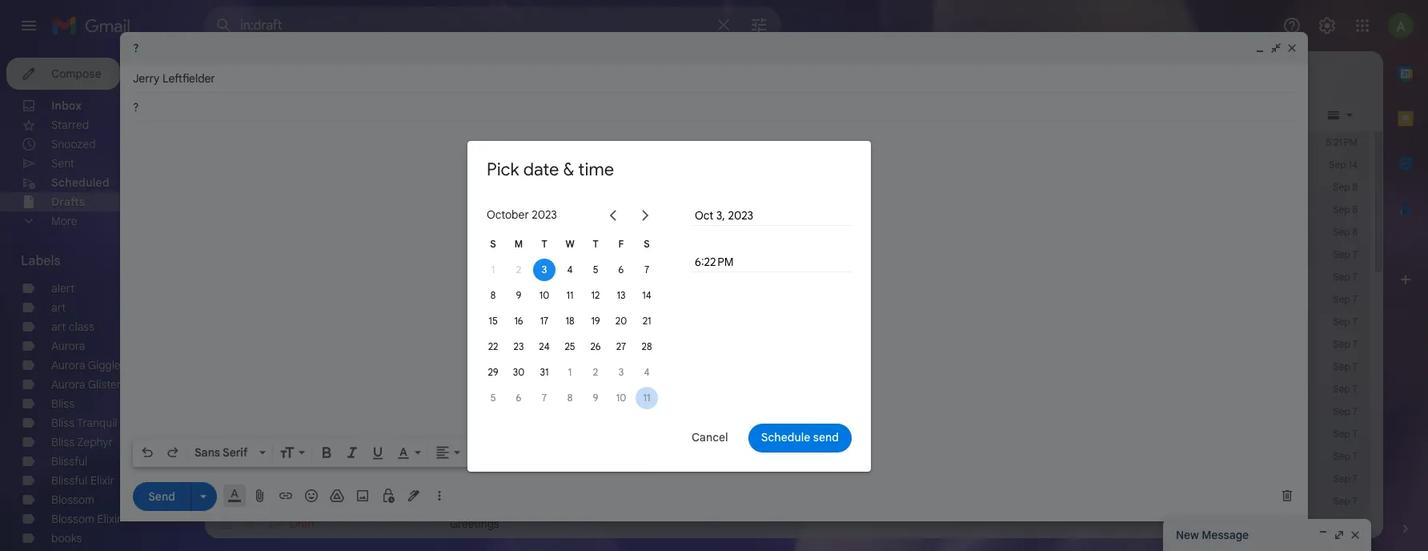 Task type: vqa. For each thing, say whether or not it's contained in the screenshot.


Task type: locate. For each thing, give the bounding box(es) containing it.
2 row from the top
[[205, 199, 1371, 221]]

1 horizontal spatial s column header
[[634, 231, 660, 257]]

cancel button
[[678, 423, 742, 452]]

1 vertical spatial go
[[1359, 225, 1373, 239]]

s column header
[[481, 231, 506, 257], [634, 231, 660, 257]]

developments.
[[1142, 225, 1217, 239]]

sep 7 inside interview row
[[1334, 383, 1358, 395]]

0 vertical spatial 14
[[1349, 159, 1358, 171]]

2 art from the top
[[51, 320, 66, 334]]

arrive?
[[707, 427, 742, 441]]

hi
[[502, 180, 512, 195], [564, 203, 574, 217], [553, 225, 563, 239]]

0 horizontal spatial go
[[686, 203, 699, 217]]

11 oct cell
[[557, 282, 583, 308]]

f column header
[[609, 231, 634, 257]]

5 (no subject) link from the top
[[450, 404, 1283, 420]]

w column header
[[557, 231, 583, 257]]

i right the 'and'
[[1001, 225, 1004, 239]]

0 horizontal spatial you
[[576, 180, 595, 195]]

s
[[490, 237, 496, 250], [644, 237, 650, 250]]

2 sep 7 from the top
[[1334, 271, 1358, 283]]

go down from
[[686, 203, 699, 217]]

3 aurora from the top
[[51, 377, 85, 392]]

close image
[[1286, 42, 1299, 54]]

break
[[716, 337, 745, 352]]

significant
[[873, 225, 925, 239]]

cats
[[450, 360, 474, 374]]

grid
[[481, 231, 660, 410]]

0 horizontal spatial 14
[[643, 289, 652, 301]]

0 vertical spatial art
[[51, 300, 66, 315]]

leftfielder
[[162, 71, 215, 86]]

hi up week
[[502, 180, 512, 195]]

t column header up 5
[[583, 231, 609, 257]]

project.
[[736, 225, 775, 239]]

4 not important switch from the top
[[266, 493, 282, 509]]

4 (no subject) link from the top
[[450, 314, 1283, 330]]

3 draft from the top
[[290, 472, 315, 486]]

s left m
[[490, 237, 496, 250]]

13 oct cell
[[609, 282, 634, 308]]

0 vertical spatial blissful
[[51, 454, 87, 469]]

2 fun from the top
[[453, 203, 468, 215]]

0 horizontal spatial s
[[490, 237, 496, 250]]

2 vertical spatial aurora
[[51, 377, 85, 392]]

0 horizontal spatial 11
[[567, 289, 574, 301]]

draft for breakfast
[[290, 449, 315, 464]]

0 horizontal spatial s column header
[[481, 231, 506, 257]]

t
[[542, 237, 548, 250], [593, 237, 599, 250]]

1 vertical spatial sep 8
[[1334, 203, 1358, 215]]

subject) for 5th (no subject) link
[[470, 404, 511, 419]]

you right do
[[624, 203, 643, 217]]

1 nov cell
[[557, 359, 583, 385]]

»
[[642, 208, 649, 222]]

blossom
[[51, 493, 94, 507], [51, 512, 94, 526]]

1 t from the left
[[542, 237, 548, 250]]

14 down 5:21 pm
[[1349, 159, 1358, 171]]

5 not important switch from the top
[[266, 516, 282, 532]]

latest
[[1111, 225, 1139, 239]]

0 horizontal spatial i
[[571, 337, 574, 352]]

starred link
[[51, 118, 89, 132]]

tab list
[[1384, 51, 1429, 493]]

bliss up the bliss tranquil link
[[51, 396, 74, 411]]

1 vertical spatial 4
[[644, 366, 650, 378]]

t for 2nd t column header
[[593, 237, 599, 250]]

alert
[[51, 281, 75, 296]]

on down october
[[490, 225, 503, 239]]

want
[[645, 203, 670, 217]]

main content containing (no subject)
[[205, 51, 1384, 551]]

2 for from the left
[[934, 337, 949, 352]]

row containing snacks
[[205, 333, 1371, 356]]

art down art link
[[51, 320, 66, 334]]

sep inside interview row
[[1334, 383, 1351, 395]]

0 vertical spatial fun
[[453, 159, 468, 171]]

blossom down blossom link
[[51, 512, 94, 526]]

1 horizontal spatial on
[[701, 225, 714, 239]]

sep 8 for hi noah, just a quick update on the project. we've made some significant progress, and i wanted to share the latest developments. let's catch up tomorrow to go
[[1334, 226, 1358, 238]]

8 inside cell
[[568, 391, 573, 403]]

grid inside pick date & time dialog
[[481, 231, 660, 410]]

main content
[[205, 51, 1384, 551]]

s column header right 'a'
[[634, 231, 660, 257]]

0 vertical spatial go
[[686, 203, 699, 217]]

11 for 11 oct cell
[[567, 289, 574, 301]]

2 t from the left
[[593, 237, 599, 250]]

elixir up blossom link
[[90, 473, 114, 488]]

blissful down "blissful" link
[[51, 473, 87, 488]]

aurora link
[[51, 339, 85, 353]]

sep 8 for hi ximmy, can you pick up cookies from the grocery store? thanks
[[1334, 181, 1358, 193]]

settings image
[[1318, 16, 1338, 35]]

cats row
[[205, 356, 1371, 378]]

3 not important switch from the top
[[266, 471, 282, 487]]

row containing pool
[[205, 199, 1371, 221]]

bliss
[[51, 396, 74, 411], [51, 416, 74, 430], [51, 435, 74, 449]]

1 vertical spatial blossom
[[51, 512, 94, 526]]

cancel
[[692, 430, 729, 445]]

5 (no subject) row from the top
[[205, 311, 1371, 333]]

7 inside 7 oct cell
[[645, 263, 650, 275]]

1 horizontal spatial t column header
[[583, 231, 609, 257]]

1 horizontal spatial hi
[[553, 225, 563, 239]]

1 (no subject) link from the top
[[450, 247, 1283, 263]]

up
[[622, 180, 635, 195], [1278, 225, 1291, 239]]

0 vertical spatial up
[[622, 180, 635, 195]]

20 oct cell
[[609, 308, 634, 334]]

1 sep 8 from the top
[[1334, 181, 1358, 193]]

t right m
[[542, 237, 548, 250]]

sep inside the draft row
[[1334, 495, 1351, 507]]

schedule
[[762, 430, 811, 445]]

0 vertical spatial i
[[1001, 225, 1004, 239]]

elixir down blissful elixir link
[[97, 512, 121, 526]]

grid containing s
[[481, 231, 660, 410]]

7 inside interview row
[[1353, 383, 1358, 395]]

1 horizontal spatial i
[[1001, 225, 1004, 239]]

1 vertical spatial up
[[1278, 225, 1291, 239]]

update
[[450, 225, 487, 239]]

snacks
[[450, 337, 486, 352]]

0 vertical spatial you
[[576, 180, 595, 195]]

i left am
[[571, 337, 574, 352]]

aurora down aurora link
[[51, 358, 85, 372]]

11 for '11 nov' cell
[[644, 391, 651, 403]]

2 s column header from the left
[[634, 231, 660, 257]]

quick
[[632, 225, 659, 239]]

t right w
[[593, 237, 599, 250]]

toggle split pane mode image
[[1326, 107, 1342, 123]]

pick date & time dialog
[[468, 141, 871, 471]]

subject) for second (no subject) link from the top
[[470, 270, 511, 284]]

the down swimming
[[717, 225, 734, 239]]

0 horizontal spatial for
[[679, 337, 693, 352]]

the right from
[[706, 180, 723, 195]]

11 down 4 nov 'cell'
[[644, 391, 651, 403]]

1 not important switch from the top
[[266, 426, 282, 442]]

draft inside row
[[290, 494, 315, 509]]

1 s from the left
[[490, 237, 496, 250]]

1 vertical spatial aurora
[[51, 358, 85, 372]]

aurora giggles link
[[51, 358, 126, 372]]

jerry
[[133, 71, 160, 86]]

14 oct cell
[[634, 282, 660, 308]]

1 art from the top
[[51, 300, 66, 315]]

(no subject) for 5th (no subject) link from the bottom
[[450, 248, 511, 262]]

(no subject) for 5th (no subject) link
[[450, 404, 511, 419]]

26
[[591, 340, 601, 352]]

advanced search options image
[[743, 9, 775, 41]]

26 oct cell
[[583, 334, 609, 359]]

project
[[506, 225, 542, 239]]

2023
[[532, 207, 557, 222]]

6 (no subject) row from the top
[[205, 400, 1371, 423]]

s column header left m
[[481, 231, 506, 257]]

1 horizontal spatial -
[[556, 203, 561, 217]]

&
[[563, 159, 574, 180]]

w
[[566, 237, 575, 250]]

2 (no subject) row from the top
[[205, 243, 1371, 266]]

2 vertical spatial sep 8
[[1334, 226, 1358, 238]]

not important switch for breakfast
[[266, 449, 282, 465]]

3 sep 8 from the top
[[1334, 226, 1358, 238]]

hi left brad,
[[564, 203, 574, 217]]

9 nov cell
[[583, 385, 609, 410]]

1 vertical spatial art
[[51, 320, 66, 334]]

(no
[[518, 158, 534, 172], [450, 248, 467, 262], [450, 270, 467, 284], [450, 292, 467, 307], [450, 315, 467, 329], [450, 404, 467, 419]]

2 not important switch from the top
[[266, 449, 282, 465]]

(no subject) for second (no subject) link from the top
[[450, 270, 511, 284]]

1 horizontal spatial for
[[934, 337, 949, 352]]

0 vertical spatial aurora
[[51, 339, 85, 353]]

t column header right m
[[532, 231, 557, 257]]

1 vertical spatial -
[[489, 337, 494, 352]]

Message Body text field
[[133, 130, 1296, 433]]

did the shipment of sugar arrive?
[[572, 427, 742, 441]]

movies
[[479, 159, 510, 171]]

- right the pool
[[556, 203, 561, 217]]

0 horizontal spatial 4
[[568, 263, 573, 275]]

1 vertical spatial 11
[[644, 391, 651, 403]]

store?
[[768, 180, 800, 195]]

1 vertical spatial 14
[[643, 289, 652, 301]]

3
[[619, 366, 624, 378]]

« button
[[606, 207, 622, 223]]

on
[[490, 225, 503, 239], [701, 225, 714, 239]]

14 inside cell
[[643, 289, 652, 301]]

1 row from the top
[[205, 176, 1371, 199]]

row
[[205, 176, 1371, 199], [205, 199, 1371, 221], [205, 221, 1373, 243], [205, 333, 1371, 356], [205, 423, 1371, 445], [205, 445, 1371, 468], [205, 468, 1371, 490], [205, 513, 1371, 535], [205, 535, 1371, 551]]

1 vertical spatial you
[[624, 203, 643, 217]]

1 horizontal spatial up
[[1278, 225, 1291, 239]]

aurora
[[51, 339, 85, 353], [51, 358, 85, 372], [51, 377, 85, 392]]

room.
[[747, 337, 777, 352]]

subject) for 3rd (no subject) link from the bottom of the page
[[470, 292, 511, 307]]

(no subject) link
[[450, 247, 1283, 263], [450, 269, 1283, 285], [450, 292, 1283, 308], [450, 314, 1283, 330], [450, 404, 1283, 420]]

can
[[553, 180, 574, 195]]

formatting options toolbar
[[133, 438, 654, 467]]

1 vertical spatial i
[[571, 337, 574, 352]]

0 vertical spatial bliss
[[51, 396, 74, 411]]

(no subject)
[[518, 158, 579, 172], [450, 248, 511, 262], [450, 270, 511, 284], [450, 292, 511, 307], [450, 315, 511, 329], [450, 404, 511, 419]]

did
[[572, 427, 589, 441]]

3 bliss from the top
[[51, 435, 74, 449]]

2 aurora from the top
[[51, 358, 85, 372]]

4 inside 4 nov 'cell'
[[644, 366, 650, 378]]

1 vertical spatial blissful
[[51, 473, 87, 488]]

italic ‪(⌘i)‬ image
[[344, 445, 360, 461]]

1 aurora from the top
[[51, 339, 85, 353]]

10 nov cell
[[609, 385, 634, 410]]

7 sep 7 from the top
[[1334, 383, 1358, 395]]

elixir
[[90, 473, 114, 488], [97, 512, 121, 526]]

7
[[1353, 248, 1358, 260], [645, 263, 650, 275], [1353, 271, 1358, 283], [1353, 293, 1358, 305], [1353, 316, 1358, 328], [1353, 338, 1358, 350], [1353, 360, 1358, 372], [1353, 383, 1358, 395], [1353, 405, 1358, 417], [1353, 428, 1358, 440], [1353, 450, 1358, 462], [1353, 473, 1358, 485], [1353, 495, 1358, 507], [1353, 517, 1358, 529]]

12 sep 7 from the top
[[1334, 495, 1358, 507]]

main menu image
[[19, 16, 38, 35]]

4 inside 4 oct cell
[[568, 263, 573, 275]]

28 oct cell
[[634, 334, 660, 359]]

2 draft from the top
[[290, 449, 315, 464]]

you left "like"
[[842, 337, 860, 352]]

4 (no subject) row from the top
[[205, 288, 1371, 311]]

4 draft from the top
[[290, 494, 315, 509]]

october
[[487, 207, 529, 222]]

1 vertical spatial hi
[[564, 203, 574, 217]]

1 vertical spatial bliss
[[51, 416, 74, 430]]

3 row from the top
[[205, 221, 1373, 243]]

alert art art class aurora aurora giggles aurora glisten bliss bliss tranquil bliss zephyr blissful blissful elixir blossom blossom elixir books
[[51, 281, 126, 545]]

9 row from the top
[[205, 535, 1371, 551]]

7 inside cats row
[[1353, 360, 1358, 372]]

8 nov cell
[[557, 385, 583, 410]]

blossom down blissful elixir link
[[51, 493, 94, 507]]

the right "did"
[[592, 427, 609, 441]]

6 oct cell
[[609, 257, 634, 282]]

hi left w
[[553, 225, 563, 239]]

14
[[1349, 159, 1358, 171], [643, 289, 652, 301]]

art down alert link on the bottom of page
[[51, 300, 66, 315]]

1 horizontal spatial you
[[624, 203, 643, 217]]

5
[[593, 263, 599, 275]]

christina,
[[520, 337, 568, 352]]

pop out image
[[1270, 42, 1283, 54]]

19 oct cell
[[583, 308, 609, 334]]

on right update
[[701, 225, 714, 239]]

28
[[642, 340, 652, 352]]

0 horizontal spatial t column header
[[532, 231, 557, 257]]

refresh image
[[266, 107, 282, 123]]

19
[[591, 314, 600, 326]]

5 draft from the top
[[290, 517, 315, 531]]

sep 7 inside the draft row
[[1334, 495, 1358, 507]]

blissful
[[51, 454, 87, 469], [51, 473, 87, 488]]

like
[[863, 337, 880, 352]]

minimize image
[[1254, 42, 1267, 54]]

to left the share
[[1047, 225, 1057, 239]]

to right "tomorrow" at the top of the page
[[1346, 225, 1357, 239]]

3 sep 7 from the top
[[1334, 293, 1358, 305]]

ordering
[[595, 337, 638, 352]]

14 down 7 oct cell
[[643, 289, 652, 301]]

discard draft ‪(⌘⇧d)‬ image
[[1280, 488, 1296, 504]]

4 down "28 oct" cell
[[644, 366, 650, 378]]

up right catch
[[1278, 225, 1291, 239]]

giggles
[[88, 358, 126, 372]]

12 oct cell
[[583, 282, 609, 308]]

2 on from the left
[[701, 225, 714, 239]]

draft for greetings
[[290, 517, 315, 531]]

20
[[616, 314, 627, 326]]

0 horizontal spatial on
[[490, 225, 503, 239]]

fun up cookies
[[453, 159, 468, 171]]

1 vertical spatial fun
[[453, 203, 468, 215]]

art link
[[51, 300, 66, 315]]

for
[[679, 337, 693, 352], [934, 337, 949, 352]]

2 vertical spatial you
[[842, 337, 860, 352]]

1 horizontal spatial 4
[[644, 366, 650, 378]]

pick
[[598, 180, 619, 195]]

18 oct cell
[[557, 308, 583, 334]]

8 for hi noah, just a quick update on the project. we've made some significant progress, and i wanted to share the latest developments. let's catch up tomorrow to go
[[1353, 226, 1358, 238]]

blossom link
[[51, 493, 94, 507]]

2 horizontal spatial hi
[[564, 203, 574, 217]]

blissful elixir link
[[51, 473, 114, 488]]

undo ‪(⌘z)‬ image
[[139, 445, 155, 461]]

(no subject) row
[[205, 154, 1371, 176], [205, 243, 1371, 266], [205, 266, 1371, 288], [205, 288, 1371, 311], [205, 311, 1371, 333], [205, 400, 1371, 423]]

bliss up "blissful" link
[[51, 435, 74, 449]]

bliss link
[[51, 396, 74, 411]]

aurora down art class link
[[51, 339, 85, 353]]

october 2023 row
[[481, 199, 660, 231]]

fun for pool
[[453, 203, 468, 215]]

0 vertical spatial 11
[[567, 289, 574, 301]]

date
[[524, 159, 559, 180]]

s right 'a'
[[644, 237, 650, 250]]

beach
[[450, 472, 482, 486]]

0 vertical spatial -
[[556, 203, 561, 217]]

1
[[569, 366, 572, 378]]

for right get
[[934, 337, 949, 352]]

4 for 4 oct cell
[[568, 263, 573, 275]]

0 vertical spatial hi
[[502, 180, 512, 195]]

zephyr
[[77, 435, 113, 449]]

you right 'can'
[[576, 180, 595, 195]]

for right snacks
[[679, 337, 693, 352]]

10
[[617, 391, 627, 403]]

not important switch for beach
[[266, 471, 282, 487]]

27 oct cell
[[609, 334, 634, 359]]

8 for pool
[[1353, 203, 1358, 215]]

» button
[[638, 207, 654, 223]]

art
[[51, 300, 66, 315], [51, 320, 66, 334]]

not important switch
[[266, 426, 282, 442], [266, 449, 282, 465], [266, 471, 282, 487], [266, 493, 282, 509], [266, 516, 282, 532]]

underline ‪(⌘u)‬ image
[[370, 445, 386, 461]]

0 vertical spatial sep 8
[[1334, 181, 1358, 193]]

1 horizontal spatial 14
[[1349, 159, 1358, 171]]

bliss down bliss link at the left bottom of the page
[[51, 416, 74, 430]]

go right "tomorrow" at the top of the page
[[1359, 225, 1373, 239]]

- left hey
[[489, 337, 494, 352]]

13 sep 7 from the top
[[1334, 517, 1358, 529]]

0 horizontal spatial -
[[489, 337, 494, 352]]

fun down cookies
[[453, 203, 468, 215]]

sugar
[[675, 427, 704, 441]]

11 sep 7 from the top
[[1334, 473, 1358, 485]]

2 nov cell
[[583, 359, 609, 385]]

let's
[[1220, 225, 1244, 239]]

9
[[593, 391, 599, 403]]

1 horizontal spatial s
[[644, 237, 650, 250]]

t column header
[[532, 231, 557, 257], [583, 231, 609, 257]]

2 bliss from the top
[[51, 416, 74, 430]]

sep inside cats row
[[1334, 360, 1351, 372]]

11 down 4 oct cell
[[567, 289, 574, 301]]

0 horizontal spatial t
[[542, 237, 548, 250]]

None search field
[[205, 6, 782, 45]]

4 down w column header
[[568, 263, 573, 275]]

21
[[643, 314, 651, 326]]

schedule send button
[[749, 423, 852, 452]]

0 vertical spatial 4
[[568, 263, 573, 275]]

drafts link
[[51, 195, 85, 209]]

0 vertical spatial blossom
[[51, 493, 94, 507]]

10 sep 7 from the top
[[1334, 450, 1358, 462]]

cats link
[[450, 359, 1283, 375]]

9 sep 7 from the top
[[1334, 428, 1358, 440]]

4 row from the top
[[205, 333, 1371, 356]]

1 horizontal spatial t
[[593, 237, 599, 250]]

class
[[69, 320, 95, 334]]

aurora up bliss link at the left bottom of the page
[[51, 377, 85, 392]]

6 sep 7 from the top
[[1334, 360, 1358, 372]]

2 blossom from the top
[[51, 512, 94, 526]]

sep 7 inside cats row
[[1334, 360, 1358, 372]]

1 horizontal spatial 11
[[644, 391, 651, 403]]

2 vertical spatial hi
[[553, 225, 563, 239]]

fun for (no subject)
[[453, 159, 468, 171]]

blissful down the bliss zephyr link at the bottom left
[[51, 454, 87, 469]]

1 fun from the top
[[453, 159, 468, 171]]

2 vertical spatial bliss
[[51, 435, 74, 449]]

4 nov cell
[[634, 359, 660, 385]]

0 horizontal spatial hi
[[502, 180, 512, 195]]

up right pick on the top of page
[[622, 180, 635, 195]]



Task type: describe. For each thing, give the bounding box(es) containing it.
2 t column header from the left
[[583, 231, 609, 257]]

2 blissful from the top
[[51, 473, 87, 488]]

share
[[1060, 225, 1088, 239]]

art class link
[[51, 320, 95, 334]]

redo ‪(⌘y)‬ image
[[165, 445, 181, 461]]

time
[[579, 159, 614, 180]]

not important switch inside the draft row
[[266, 493, 282, 509]]

the left break
[[696, 337, 713, 352]]

am
[[577, 337, 592, 352]]

scheduled
[[51, 175, 109, 190]]

subject) for 5th (no subject) link from the bottom
[[470, 248, 511, 262]]

hey
[[497, 337, 517, 352]]

grocery
[[726, 180, 766, 195]]

5 sep 7 from the top
[[1334, 338, 1358, 350]]

older image
[[1294, 107, 1310, 123]]

0 horizontal spatial up
[[622, 180, 635, 195]]

5 row from the top
[[205, 423, 1371, 445]]

(no subject) for second (no subject) link from the bottom of the page
[[450, 315, 511, 329]]

to right "me"
[[901, 337, 912, 352]]

swimming
[[702, 203, 753, 217]]

search mail image
[[210, 11, 239, 40]]

snoozed
[[51, 137, 96, 151]]

4 sep 7 from the top
[[1334, 316, 1358, 328]]

Date field
[[694, 207, 851, 224]]

beach link
[[450, 471, 1283, 487]]

from
[[679, 180, 703, 195]]

some
[[842, 225, 870, 239]]

thanks
[[803, 180, 839, 195]]

1 sep 7 from the top
[[1334, 248, 1358, 260]]

noah,
[[566, 225, 596, 239]]

7 oct cell
[[634, 257, 660, 282]]

do
[[607, 203, 621, 217]]

27
[[617, 340, 627, 352]]

2 sep 8 from the top
[[1334, 203, 1358, 215]]

interview row
[[205, 378, 1371, 400]]

25
[[565, 340, 576, 352]]

catch
[[1247, 225, 1276, 239]]

we've
[[778, 225, 808, 239]]

food
[[453, 428, 474, 440]]

2 s from the left
[[644, 237, 650, 250]]

books
[[51, 531, 82, 545]]

5 oct cell
[[583, 257, 609, 282]]

breakfast link
[[450, 449, 1283, 465]]

bliss zephyr link
[[51, 435, 113, 449]]

tomorrow
[[1294, 225, 1343, 239]]

snacks
[[641, 337, 676, 352]]

aurora glisten link
[[51, 377, 123, 392]]

pick date & time
[[487, 159, 614, 180]]

draft row
[[205, 490, 1371, 513]]

interview link
[[450, 381, 1283, 397]]

greetings
[[450, 517, 500, 531]]

of
[[662, 427, 672, 441]]

inbox starred snoozed sent scheduled
[[51, 99, 109, 190]]

2 (no subject) link from the top
[[450, 269, 1283, 285]]

labels navigation
[[0, 51, 205, 551]]

hi noah, just a quick update on the project. we've made some significant progress, and i wanted to share the latest developments. let's catch up tomorrow to go
[[553, 225, 1373, 239]]

more button
[[0, 211, 192, 231]]

week
[[500, 203, 523, 215]]

13
[[617, 289, 626, 301]]

just
[[598, 225, 620, 239]]

«
[[610, 208, 617, 222]]

and
[[979, 225, 998, 239]]

draft for beach
[[290, 472, 315, 486]]

2 horizontal spatial you
[[842, 337, 860, 352]]

numbered list ‪(⌘⇧7)‬ image
[[470, 445, 486, 461]]

hi for noah,
[[553, 225, 563, 239]]

t for first t column header from left
[[542, 237, 548, 250]]

0 vertical spatial elixir
[[90, 473, 114, 488]]

- for pool
[[556, 203, 561, 217]]

1 on from the left
[[490, 225, 503, 239]]

m column header
[[506, 231, 532, 257]]

1 s column header from the left
[[481, 231, 506, 257]]

wanted
[[1007, 225, 1044, 239]]

1 for from the left
[[679, 337, 693, 352]]

schedule send
[[762, 430, 839, 445]]

1 (no subject) row from the top
[[205, 154, 1371, 176]]

tranquil
[[77, 416, 117, 430]]

18
[[566, 314, 575, 326]]

send
[[814, 430, 839, 445]]

row containing cookies
[[205, 176, 1371, 199]]

1 blossom from the top
[[51, 493, 94, 507]]

clear search image
[[708, 9, 740, 41]]

shipment
[[612, 427, 659, 441]]

pool - hi brad, do you want to go swimming tomorrow? best,
[[531, 203, 839, 217]]

Time field
[[694, 253, 851, 271]]

sep 14
[[1330, 159, 1358, 171]]

3 (no subject) link from the top
[[450, 292, 1283, 308]]

next week
[[479, 203, 523, 215]]

cookies
[[637, 180, 677, 195]]

3 nov cell
[[609, 359, 634, 385]]

1 blissful from the top
[[51, 454, 87, 469]]

interview
[[450, 382, 496, 396]]

1 horizontal spatial go
[[1359, 225, 1373, 239]]

- for snacks
[[489, 337, 494, 352]]

more
[[51, 214, 77, 228]]

bliss tranquil link
[[51, 416, 117, 430]]

compose button
[[6, 58, 121, 90]]

1 draft from the top
[[290, 427, 315, 441]]

me
[[883, 337, 899, 352]]

labels heading
[[21, 253, 170, 269]]

books link
[[51, 531, 82, 545]]

12
[[592, 289, 600, 301]]

6 row from the top
[[205, 445, 1371, 468]]

f
[[619, 237, 624, 250]]

would
[[809, 337, 839, 352]]

get
[[915, 337, 931, 352]]

4 oct cell
[[557, 257, 583, 282]]

8 row from the top
[[205, 513, 1371, 535]]

bold ‪(⌘b)‬ image
[[319, 445, 335, 461]]

progress,
[[928, 225, 976, 239]]

starred
[[51, 118, 89, 132]]

update on project
[[450, 225, 542, 239]]

subject) for second (no subject) link from the bottom of the page
[[470, 315, 511, 329]]

?
[[133, 41, 139, 55]]

drafts
[[51, 195, 85, 209]]

compose
[[51, 66, 101, 81]]

snacks - hey christina, i am ordering snacks for the break room. what would you like me to get for you?
[[450, 337, 976, 352]]

made
[[811, 225, 839, 239]]

pick date & time heading
[[487, 159, 614, 180]]

1 bliss from the top
[[51, 396, 74, 411]]

7 inside the draft row
[[1353, 495, 1358, 507]]

not important switch for greetings
[[266, 516, 282, 532]]

labels
[[21, 253, 61, 269]]

what
[[779, 337, 806, 352]]

the left latest
[[1091, 225, 1108, 239]]

21 oct cell
[[634, 308, 660, 334]]

11 nov cell
[[634, 385, 660, 410]]

brad,
[[577, 203, 604, 217]]

1 t column header from the left
[[532, 231, 557, 257]]

8 for hi ximmy, can you pick up cookies from the grocery store? thanks
[[1353, 181, 1358, 193]]

25 oct cell
[[557, 334, 583, 359]]

7 row from the top
[[205, 468, 1371, 490]]

pick
[[487, 159, 520, 180]]

Subject field
[[133, 99, 1296, 115]]

row containing update on project
[[205, 221, 1373, 243]]

scheduled link
[[51, 175, 109, 190]]

4 for 4 nov 'cell'
[[644, 366, 650, 378]]

hi for ximmy,
[[502, 180, 512, 195]]

1 vertical spatial elixir
[[97, 512, 121, 526]]

3 (no subject) row from the top
[[205, 266, 1371, 288]]

glisten
[[88, 377, 123, 392]]

8 sep 7 from the top
[[1334, 405, 1358, 417]]

(no subject) for 3rd (no subject) link from the bottom of the page
[[450, 292, 511, 307]]

? dialog
[[120, 32, 1309, 521]]

6
[[619, 263, 624, 275]]

5:21 pm row
[[205, 131, 1371, 154]]

5:21 pm
[[1327, 136, 1358, 148]]

to right want
[[673, 203, 683, 217]]



